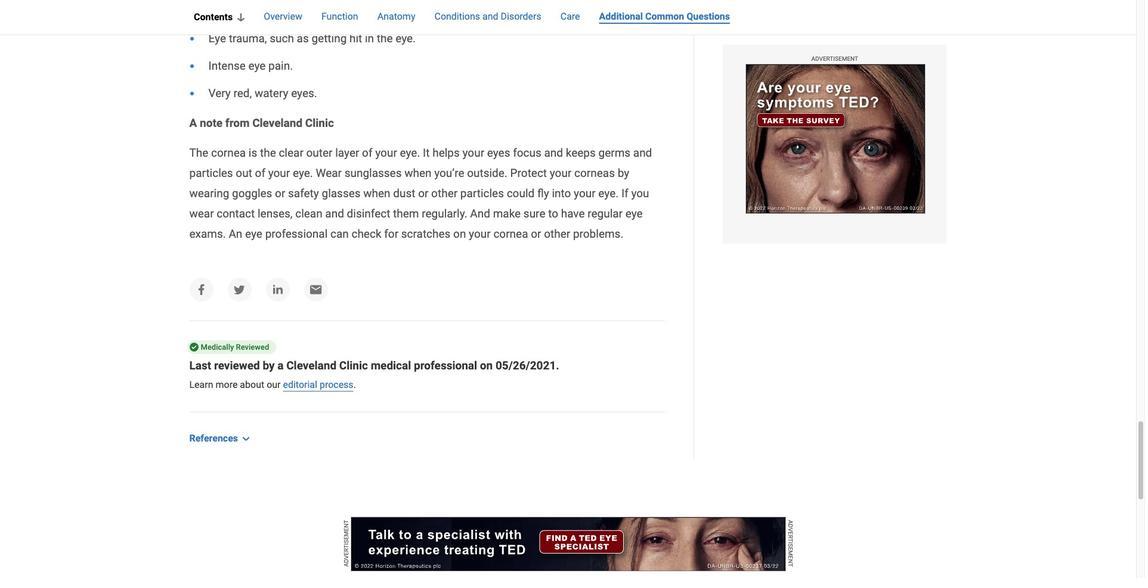 Task type: vqa. For each thing, say whether or not it's contained in the screenshot.
the bottommost ADVERTISEMENT
yes



Task type: describe. For each thing, give the bounding box(es) containing it.
1 vertical spatial eye
[[626, 207, 643, 221]]

1 vertical spatial cleveland
[[286, 359, 337, 373]]

helps
[[433, 146, 460, 160]]

watery
[[255, 87, 288, 100]]

and right focus at top
[[544, 146, 563, 160]]

common
[[646, 11, 684, 22]]

an
[[229, 228, 242, 241]]

can
[[331, 228, 349, 241]]

medically
[[201, 343, 234, 352]]

intense eye pain.
[[209, 59, 293, 73]]

i
[[787, 543, 794, 544]]

glasses
[[322, 187, 361, 201]]

1 vertical spatial when
[[363, 187, 391, 201]]

exams.
[[189, 228, 226, 241]]

eyes.
[[291, 87, 317, 100]]

and
[[470, 207, 490, 221]]

r
[[787, 536, 794, 539]]

protect
[[510, 167, 547, 180]]

contact
[[217, 207, 255, 221]]

professional inside the cornea is the clear outer layer of your eye. it helps your eyes focus and keeps germs and particles out of your eye. wear sunglasses when you're outside. protect your corneas by wearing goggles or safety glasses when dust or other particles could fly into your eye. if you wear contact lenses, clean and disinfect them regularly. and make sure to have regular eye exams. an eye professional can check for scratches on your cornea or other problems.
[[265, 228, 328, 241]]

1 vertical spatial advertisement
[[343, 521, 349, 568]]

conditions and disorders link
[[435, 10, 542, 25]]

clear
[[279, 146, 304, 160]]

make
[[493, 207, 521, 221]]

1 vertical spatial on
[[480, 359, 493, 373]]

you're
[[434, 167, 464, 180]]

sure
[[524, 207, 546, 221]]

about
[[240, 380, 264, 391]]

could
[[507, 187, 535, 201]]

you
[[631, 187, 649, 201]]

0 vertical spatial cleveland
[[252, 117, 303, 130]]

email image
[[310, 285, 322, 295]]

1 t from the top
[[787, 539, 794, 543]]

05/26/2021.
[[496, 359, 560, 373]]

1 horizontal spatial when
[[405, 167, 432, 180]]

1 horizontal spatial professional
[[414, 359, 477, 373]]

your up "outside." on the top left of page
[[463, 146, 484, 160]]

sunglasses
[[345, 167, 402, 180]]

wear
[[189, 207, 214, 221]]

very red, watery eyes.
[[209, 87, 317, 100]]

0 horizontal spatial by
[[263, 359, 275, 373]]

0 vertical spatial the
[[377, 32, 393, 46]]

reviewed
[[236, 343, 269, 352]]

germs
[[599, 146, 631, 160]]

v
[[787, 528, 794, 532]]

scratches
[[401, 228, 451, 241]]

care link
[[561, 10, 580, 25]]

overview
[[264, 11, 302, 22]]

eye. down anatomy link
[[396, 32, 416, 46]]

last reviewed by a cleveland clinic medical professional on 05/26/2021.
[[189, 359, 560, 373]]

eye trauma, such as getting hit in the eye.
[[209, 32, 416, 46]]

n
[[787, 560, 794, 564]]

2 e from the top
[[787, 548, 794, 551]]

anatomy
[[377, 11, 416, 22]]

if
[[622, 187, 629, 201]]

have
[[561, 207, 585, 221]]

layer
[[335, 146, 359, 160]]

d
[[787, 525, 794, 528]]

intense
[[209, 59, 246, 73]]

editorial
[[283, 380, 317, 391]]

focus
[[513, 146, 542, 160]]

dust
[[393, 187, 416, 201]]

wear
[[316, 167, 342, 180]]

0 vertical spatial advertisement region
[[746, 64, 926, 214]]

the
[[189, 146, 208, 160]]

process
[[320, 380, 354, 391]]

in
[[365, 32, 374, 46]]

note
[[200, 117, 223, 130]]

0 horizontal spatial cornea
[[211, 146, 246, 160]]

0 vertical spatial eye
[[248, 59, 266, 73]]

more
[[216, 380, 238, 391]]

and right germs
[[633, 146, 652, 160]]

pain.
[[268, 59, 293, 73]]

learn
[[189, 380, 213, 391]]

very
[[209, 87, 231, 100]]

0 horizontal spatial particles
[[189, 167, 233, 180]]

additional common questions link
[[599, 10, 730, 25]]

eye. left the if
[[599, 187, 619, 201]]

to
[[548, 207, 558, 221]]

conditions
[[435, 11, 480, 22]]

function
[[322, 11, 358, 22]]

check
[[352, 228, 382, 241]]

wearing
[[189, 187, 229, 201]]

our
[[267, 380, 281, 391]]

or right "dust"
[[418, 187, 429, 201]]

2 t from the top
[[787, 564, 794, 568]]

keeps
[[566, 146, 596, 160]]

contents
[[194, 11, 233, 23]]

it
[[423, 146, 430, 160]]

m
[[787, 551, 794, 556]]

linkedin image
[[272, 284, 284, 296]]

anatomy link
[[377, 10, 416, 25]]

1 horizontal spatial clinic
[[339, 359, 368, 373]]



Task type: locate. For each thing, give the bounding box(es) containing it.
and left disorders
[[483, 11, 499, 22]]

by up the if
[[618, 167, 630, 180]]

into
[[552, 187, 571, 201]]

by inside the cornea is the clear outer layer of your eye. it helps your eyes focus and keeps germs and particles out of your eye. wear sunglasses when you're outside. protect your corneas by wearing goggles or safety glasses when dust or other particles could fly into your eye. if you wear contact lenses, clean and disinfect them regularly. and make sure to have regular eye exams. an eye professional can check for scratches on your cornea or other problems.
[[618, 167, 630, 180]]

0 vertical spatial particles
[[189, 167, 233, 180]]

last
[[189, 359, 211, 373]]

0 vertical spatial e
[[787, 532, 794, 536]]

eye. up safety
[[293, 167, 313, 180]]

0 vertical spatial when
[[405, 167, 432, 180]]

1 vertical spatial a
[[787, 521, 794, 525]]

1 vertical spatial particles
[[460, 187, 504, 201]]

1 horizontal spatial advertisement
[[812, 55, 859, 62]]

or up lenses,
[[275, 187, 285, 201]]

e down d
[[787, 532, 794, 536]]

twitter image
[[234, 286, 245, 295]]

or down sure
[[531, 228, 541, 241]]

clinic
[[305, 117, 334, 130], [339, 359, 368, 373]]

0 vertical spatial clinic
[[305, 117, 334, 130]]

1 vertical spatial cornea
[[494, 228, 528, 241]]

1 vertical spatial advertisement region
[[350, 517, 786, 572]]

or
[[273, 4, 283, 18], [275, 187, 285, 201], [418, 187, 429, 201], [531, 228, 541, 241]]

on down regularly.
[[453, 228, 466, 241]]

0 horizontal spatial other
[[431, 187, 458, 201]]

1 horizontal spatial particles
[[460, 187, 504, 201]]

0 horizontal spatial when
[[363, 187, 391, 201]]

1 horizontal spatial vision
[[286, 4, 316, 18]]

advertisement region
[[746, 64, 926, 214], [350, 517, 786, 572]]

regular
[[588, 207, 623, 221]]

your down and
[[469, 228, 491, 241]]

0 horizontal spatial of
[[255, 167, 265, 180]]

from
[[225, 117, 250, 130]]

of right out
[[255, 167, 265, 180]]

a up v at the right of page
[[787, 521, 794, 525]]

vision up the as
[[286, 4, 316, 18]]

1 horizontal spatial other
[[544, 228, 570, 241]]

2 vertical spatial eye
[[245, 228, 262, 241]]

learn more about our editorial process .
[[189, 380, 356, 391]]

particles
[[189, 167, 233, 180], [460, 187, 504, 201]]

0 horizontal spatial clinic
[[305, 117, 334, 130]]

reviewed
[[214, 359, 260, 373]]

3 e from the top
[[787, 556, 794, 560]]

e
[[787, 532, 794, 536], [787, 548, 794, 551], [787, 556, 794, 560]]

1 vertical spatial clinic
[[339, 359, 368, 373]]

when
[[405, 167, 432, 180], [363, 187, 391, 201]]

eye.
[[396, 32, 416, 46], [400, 146, 420, 160], [293, 167, 313, 180], [599, 187, 619, 201]]

on inside the cornea is the clear outer layer of your eye. it helps your eyes focus and keeps germs and particles out of your eye. wear sunglasses when you're outside. protect your corneas by wearing goggles or safety glasses when dust or other particles could fly into your eye. if you wear contact lenses, clean and disinfect them regularly. and make sure to have regular eye exams. an eye professional can check for scratches on your cornea or other problems.
[[453, 228, 466, 241]]

a note from cleveland clinic
[[189, 117, 334, 130]]

blurry
[[209, 4, 238, 18]]

outer
[[306, 146, 333, 160]]

eye right 'an'
[[245, 228, 262, 241]]

vision up the "trauma,"
[[241, 4, 270, 18]]

a
[[278, 359, 284, 373]]

other up regularly.
[[431, 187, 458, 201]]

t up s
[[787, 539, 794, 543]]

disorders
[[501, 11, 542, 22]]

1 vertical spatial e
[[787, 548, 794, 551]]

eyes
[[487, 146, 510, 160]]

by
[[618, 167, 630, 180], [263, 359, 275, 373]]

the inside the cornea is the clear outer layer of your eye. it helps your eyes focus and keeps germs and particles out of your eye. wear sunglasses when you're outside. protect your corneas by wearing goggles or safety glasses when dust or other particles could fly into your eye. if you wear contact lenses, clean and disinfect them regularly. and make sure to have regular eye exams. an eye professional can check for scratches on your cornea or other problems.
[[260, 146, 276, 160]]

corneas
[[575, 167, 615, 180]]

a left 'note'
[[189, 117, 197, 130]]

eye down you
[[626, 207, 643, 221]]

on left 05/26/2021. in the bottom of the page
[[480, 359, 493, 373]]

when down sunglasses
[[363, 187, 391, 201]]

1 horizontal spatial of
[[362, 146, 373, 160]]

references
[[189, 433, 238, 444]]

1 e from the top
[[787, 532, 794, 536]]

eye. left it
[[400, 146, 420, 160]]

t down the m
[[787, 564, 794, 568]]

your up sunglasses
[[375, 146, 397, 160]]

lenses,
[[258, 207, 293, 221]]

1 vertical spatial the
[[260, 146, 276, 160]]

1 horizontal spatial the
[[377, 32, 393, 46]]

0 horizontal spatial a
[[189, 117, 197, 130]]

of right layer on the top left of page
[[362, 146, 373, 160]]

e down i
[[787, 548, 794, 551]]

goggles
[[232, 187, 272, 201]]

questions
[[687, 11, 730, 22]]

particles up 'wearing'
[[189, 167, 233, 180]]

1 horizontal spatial cornea
[[494, 228, 528, 241]]

1 vertical spatial by
[[263, 359, 275, 373]]

blurry vision or vision changes.
[[209, 4, 364, 18]]

s
[[787, 544, 794, 548]]

0 vertical spatial professional
[[265, 228, 328, 241]]

the right in
[[377, 32, 393, 46]]

1 vision from the left
[[241, 4, 270, 18]]

the right is
[[260, 146, 276, 160]]

overview link
[[264, 10, 302, 25]]

0 horizontal spatial professional
[[265, 228, 328, 241]]

when down it
[[405, 167, 432, 180]]

1 vertical spatial t
[[787, 564, 794, 568]]

arrow down image
[[238, 13, 245, 22]]

references button
[[189, 432, 250, 446]]

1 vertical spatial of
[[255, 167, 265, 180]]

function link
[[322, 10, 358, 25]]

1 horizontal spatial by
[[618, 167, 630, 180]]

0 vertical spatial by
[[618, 167, 630, 180]]

1 vertical spatial other
[[544, 228, 570, 241]]

facebook image
[[198, 285, 204, 296]]

0 vertical spatial on
[[453, 228, 466, 241]]

disinfect
[[347, 207, 390, 221]]

other down to
[[544, 228, 570, 241]]

0 vertical spatial advertisement
[[812, 55, 859, 62]]

professional
[[265, 228, 328, 241], [414, 359, 477, 373]]

0 horizontal spatial on
[[453, 228, 466, 241]]

1 horizontal spatial on
[[480, 359, 493, 373]]

1 horizontal spatial a
[[787, 521, 794, 525]]

regularly.
[[422, 207, 468, 221]]

cleveland up 'editorial process' link
[[286, 359, 337, 373]]

0 vertical spatial other
[[431, 187, 458, 201]]

such
[[270, 32, 294, 46]]

your down corneas in the top right of the page
[[574, 187, 596, 201]]

outside.
[[467, 167, 508, 180]]

medical
[[371, 359, 411, 373]]

a
[[189, 117, 197, 130], [787, 521, 794, 525]]

additional common questions
[[599, 11, 730, 22]]

0 vertical spatial a
[[189, 117, 197, 130]]

particles up and
[[460, 187, 504, 201]]

by left a at the left of page
[[263, 359, 275, 373]]

0 vertical spatial cornea
[[211, 146, 246, 160]]

or up 'such'
[[273, 4, 283, 18]]

eye left pain.
[[248, 59, 266, 73]]

is
[[249, 146, 257, 160]]

your down "clear"
[[268, 167, 290, 180]]

cornea down make
[[494, 228, 528, 241]]

them
[[393, 207, 419, 221]]

e down s
[[787, 556, 794, 560]]

0 horizontal spatial the
[[260, 146, 276, 160]]

care
[[561, 11, 580, 22]]

safety
[[288, 187, 319, 201]]

0 vertical spatial t
[[787, 539, 794, 543]]

0 vertical spatial of
[[362, 146, 373, 160]]

cornea
[[211, 146, 246, 160], [494, 228, 528, 241]]

your up into
[[550, 167, 572, 180]]

on
[[453, 228, 466, 241], [480, 359, 493, 373]]

the cornea is the clear outer layer of your eye. it helps your eyes focus and keeps germs and particles out of your eye. wear sunglasses when you're outside. protect your corneas by wearing goggles or safety glasses when dust or other particles could fly into your eye. if you wear contact lenses, clean and disinfect them regularly. and make sure to have regular eye exams. an eye professional can check for scratches on your cornea or other problems.
[[189, 146, 652, 241]]

out
[[236, 167, 252, 180]]

0 horizontal spatial advertisement
[[343, 521, 349, 568]]

professional right medical
[[414, 359, 477, 373]]

for
[[384, 228, 399, 241]]

2 vision from the left
[[286, 4, 316, 18]]

professional down clean
[[265, 228, 328, 241]]

.
[[354, 380, 356, 391]]

editorial process link
[[283, 380, 354, 391]]

of
[[362, 146, 373, 160], [255, 167, 265, 180]]

and
[[483, 11, 499, 22], [544, 146, 563, 160], [633, 146, 652, 160], [325, 207, 344, 221]]

a for a d v e r t i s e m e n t
[[787, 521, 794, 525]]

a for a note from cleveland clinic
[[189, 117, 197, 130]]

and up can at the top left of page
[[325, 207, 344, 221]]

clinic up outer
[[305, 117, 334, 130]]

as
[[297, 32, 309, 46]]

eye
[[209, 32, 226, 46]]

changes.
[[318, 4, 364, 18]]

0 horizontal spatial vision
[[241, 4, 270, 18]]

conditions and disorders
[[435, 11, 542, 22]]

cornea left is
[[211, 146, 246, 160]]

medically reviewed
[[201, 343, 269, 352]]

2 vertical spatial e
[[787, 556, 794, 560]]

cleveland down 'watery' in the top of the page
[[252, 117, 303, 130]]

clinic up .
[[339, 359, 368, 373]]

1 vertical spatial professional
[[414, 359, 477, 373]]



